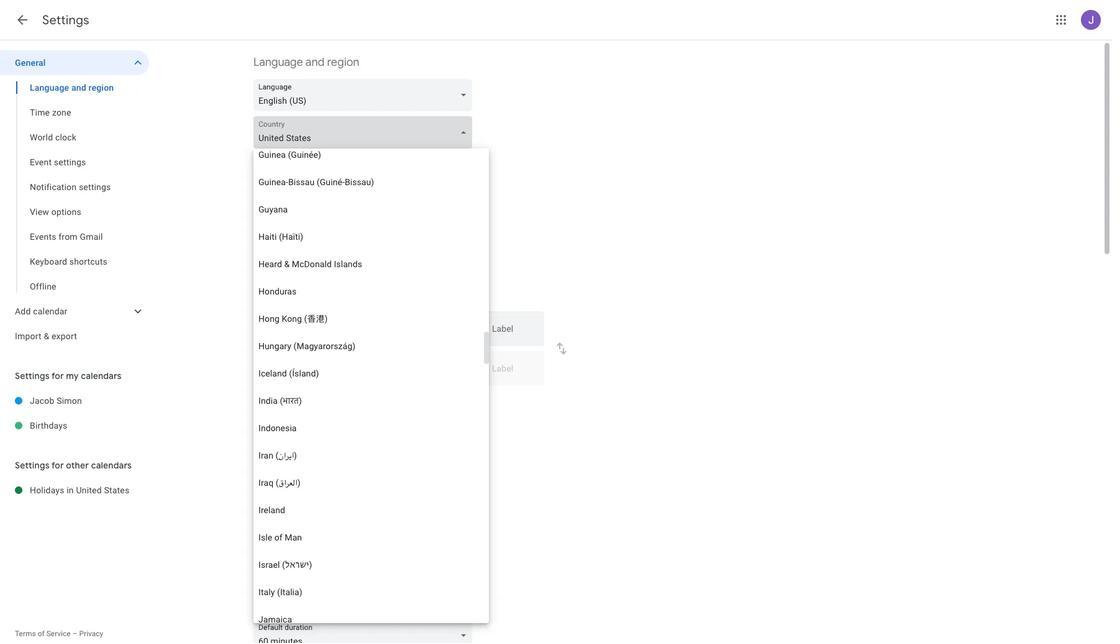 Task type: locate. For each thing, give the bounding box(es) containing it.
1 vertical spatial for
[[52, 460, 64, 471]]

Label for secondary time zone. text field
[[492, 364, 535, 382]]

1 vertical spatial settings
[[15, 371, 50, 382]]

world clock up notification at left
[[30, 132, 76, 142]]

1 vertical spatial clock
[[286, 478, 313, 492]]

1 horizontal spatial time
[[254, 265, 278, 280]]

settings right 'go back' "image"
[[42, 12, 89, 28]]

event
[[30, 157, 52, 167], [254, 596, 282, 610]]

1 vertical spatial time zone
[[254, 265, 305, 280]]

0 horizontal spatial event
[[30, 157, 52, 167]]

region
[[327, 55, 360, 70], [89, 83, 114, 93]]

zone up hong kong (香港) "option"
[[364, 292, 383, 302]]

0 vertical spatial time
[[30, 108, 50, 117]]

honduras option
[[254, 278, 484, 305]]

0 horizontal spatial world clock
[[30, 132, 76, 142]]

primary
[[342, 396, 371, 406]]

united
[[76, 486, 102, 495]]

0 vertical spatial for
[[52, 371, 64, 382]]

0 horizontal spatial time
[[345, 292, 362, 302]]

zone up display
[[281, 265, 305, 280]]

1 to from the left
[[289, 396, 297, 406]]

my up jacob simon tree item
[[66, 371, 79, 382]]

time up display
[[254, 265, 278, 280]]

world clock
[[30, 132, 76, 142], [254, 478, 313, 492]]

simon
[[57, 396, 82, 406]]

1 vertical spatial time
[[373, 396, 391, 406]]

indonesia option
[[254, 415, 484, 442]]

0 horizontal spatial time
[[30, 108, 50, 117]]

None field
[[254, 79, 477, 111], [254, 116, 477, 149], [254, 620, 477, 643], [254, 79, 477, 111], [254, 116, 477, 149], [254, 620, 477, 643]]

jacob
[[30, 396, 54, 406]]

holidays in united states link
[[30, 478, 149, 503]]

1 vertical spatial language and region
[[30, 83, 114, 93]]

0 horizontal spatial world
[[30, 132, 53, 142]]

display
[[272, 292, 300, 302]]

settings
[[54, 157, 86, 167], [79, 182, 111, 192], [284, 596, 324, 610]]

1 for from the top
[[52, 371, 64, 382]]

1 vertical spatial region
[[89, 83, 114, 93]]

my
[[66, 371, 79, 382], [328, 396, 340, 406]]

world clock up show at the left bottom
[[254, 478, 313, 492]]

terms of service link
[[15, 630, 71, 638]]

for left "other"
[[52, 460, 64, 471]]

&
[[44, 331, 49, 341]]

to left current
[[413, 396, 421, 406]]

world up notification at left
[[30, 132, 53, 142]]

iceland (ísland) option
[[254, 360, 484, 387]]

2 to from the left
[[413, 396, 421, 406]]

1 horizontal spatial event settings
[[254, 596, 324, 610]]

go back image
[[15, 12, 30, 27]]

language and region
[[254, 55, 360, 70], [30, 83, 114, 93]]

clock right world at the bottom left
[[320, 504, 340, 514]]

from
[[59, 232, 78, 242]]

clock up notification settings
[[55, 132, 76, 142]]

time right primary
[[373, 396, 391, 406]]

0 vertical spatial language and region
[[254, 55, 360, 70]]

offline
[[30, 282, 56, 292]]

0 vertical spatial clock
[[55, 132, 76, 142]]

time inside tree
[[30, 108, 50, 117]]

0 vertical spatial my
[[66, 371, 79, 382]]

time down general
[[30, 108, 50, 117]]

options
[[51, 207, 81, 217]]

–
[[73, 630, 77, 638]]

ireland option
[[254, 497, 484, 524]]

of
[[38, 630, 45, 638]]

world up show at the left bottom
[[254, 478, 283, 492]]

calendar
[[33, 306, 67, 316]]

1 vertical spatial and
[[71, 83, 86, 93]]

group
[[0, 75, 149, 299]]

how
[[314, 421, 328, 430]]

settings up holidays
[[15, 460, 50, 471]]

calendars up states
[[91, 460, 132, 471]]

time zone
[[30, 108, 71, 117], [254, 265, 305, 280]]

my right "update" in the left of the page
[[328, 396, 340, 406]]

secondary
[[303, 292, 343, 302]]

world
[[30, 132, 53, 142], [254, 478, 283, 492]]

1 vertical spatial world clock
[[254, 478, 313, 492]]

Label for primary time zone. text field
[[492, 325, 535, 342]]

events from gmail
[[30, 232, 103, 242]]

keyboard shortcuts
[[30, 257, 108, 267]]

hong kong (香港) option
[[254, 305, 484, 333]]

time zone down general
[[30, 108, 71, 117]]

settings for other calendars
[[15, 460, 132, 471]]

1 vertical spatial event
[[254, 596, 282, 610]]

1 horizontal spatial language
[[254, 55, 303, 70]]

time
[[345, 292, 362, 302], [373, 396, 391, 406]]

0 vertical spatial settings
[[42, 12, 89, 28]]

event inside tree
[[30, 157, 52, 167]]

1 vertical spatial language
[[30, 83, 69, 93]]

1 horizontal spatial world
[[254, 478, 283, 492]]

1 vertical spatial time
[[254, 265, 278, 280]]

calendars for settings for my calendars
[[81, 371, 122, 382]]

jacob simon
[[30, 396, 82, 406]]

calendars
[[81, 371, 122, 382], [91, 460, 132, 471]]

to
[[289, 396, 297, 406], [413, 396, 421, 406]]

1 vertical spatial calendars
[[91, 460, 132, 471]]

tree
[[0, 50, 149, 349]]

to right ask
[[289, 396, 297, 406]]

terms of service – privacy
[[15, 630, 103, 638]]

2 for from the top
[[52, 460, 64, 471]]

location
[[453, 396, 484, 406]]

clock up show world clock
[[286, 478, 313, 492]]

show world clock
[[272, 504, 340, 514]]

time
[[30, 108, 50, 117], [254, 265, 278, 280]]

settings
[[42, 12, 89, 28], [15, 371, 50, 382], [15, 460, 50, 471]]

0 horizontal spatial language
[[30, 83, 69, 93]]

0 vertical spatial event settings
[[30, 157, 86, 167]]

for
[[52, 371, 64, 382], [52, 460, 64, 471]]

italy (italia) option
[[254, 579, 484, 606]]

event settings
[[30, 157, 86, 167], [254, 596, 324, 610]]

0 vertical spatial world
[[30, 132, 53, 142]]

0 vertical spatial event
[[30, 157, 52, 167]]

0 vertical spatial and
[[306, 55, 325, 70]]

0 horizontal spatial event settings
[[30, 157, 86, 167]]

event settings inside tree
[[30, 157, 86, 167]]

0 vertical spatial settings
[[54, 157, 86, 167]]

1 horizontal spatial to
[[413, 396, 421, 406]]

1 horizontal spatial clock
[[286, 478, 313, 492]]

other
[[66, 460, 89, 471]]

0 vertical spatial region
[[327, 55, 360, 70]]

calendars up jacob simon tree item
[[81, 371, 122, 382]]

1 horizontal spatial time
[[373, 396, 391, 406]]

0 vertical spatial world clock
[[30, 132, 76, 142]]

2 horizontal spatial clock
[[320, 504, 340, 514]]

holidays
[[30, 486, 64, 495]]

0 vertical spatial calendars
[[81, 371, 122, 382]]

hungary (magyarország) option
[[254, 333, 484, 360]]

more
[[274, 421, 291, 430]]

settings up jacob
[[15, 371, 50, 382]]

ask to update my primary time zone to current location
[[272, 396, 484, 406]]

time up hong kong (香港) "option"
[[345, 292, 362, 302]]

2 vertical spatial settings
[[284, 596, 324, 610]]

google
[[330, 421, 353, 430]]

0 horizontal spatial clock
[[55, 132, 76, 142]]

across
[[409, 421, 431, 430]]

service
[[46, 630, 71, 638]]

language
[[254, 55, 303, 70], [30, 83, 69, 93]]

0 horizontal spatial time zone
[[30, 108, 71, 117]]

for for my
[[52, 371, 64, 382]]

learn
[[254, 421, 272, 430]]

0 horizontal spatial to
[[289, 396, 297, 406]]

0 horizontal spatial language and region
[[30, 83, 114, 93]]

2 vertical spatial settings
[[15, 460, 50, 471]]

display secondary time zone
[[272, 292, 383, 302]]

and
[[306, 55, 325, 70], [71, 83, 86, 93]]

time zone up display
[[254, 265, 305, 280]]

for up jacob simon
[[52, 371, 64, 382]]

1 horizontal spatial world clock
[[254, 478, 313, 492]]

privacy link
[[79, 630, 103, 638]]

zone
[[52, 108, 71, 117], [281, 265, 305, 280], [364, 292, 383, 302], [393, 396, 411, 406]]

1 horizontal spatial region
[[327, 55, 360, 70]]

clock
[[55, 132, 76, 142], [286, 478, 313, 492], [320, 504, 340, 514]]

settings for settings for my calendars
[[15, 371, 50, 382]]

terms
[[15, 630, 36, 638]]

0 vertical spatial time zone
[[30, 108, 71, 117]]

export
[[52, 331, 77, 341]]

settings for settings
[[42, 12, 89, 28]]

2 vertical spatial clock
[[320, 504, 340, 514]]

1 horizontal spatial my
[[328, 396, 340, 406]]



Task type: vqa. For each thing, say whether or not it's contained in the screenshot.
16 "LINK"
no



Task type: describe. For each thing, give the bounding box(es) containing it.
1 vertical spatial world
[[254, 478, 283, 492]]

ask
[[272, 396, 287, 406]]

in
[[67, 486, 74, 495]]

keyboard
[[30, 257, 67, 267]]

import & export
[[15, 331, 77, 341]]

view options
[[30, 207, 81, 217]]

guinea (guinée) option
[[254, 141, 484, 168]]

settings heading
[[42, 12, 89, 28]]

1 horizontal spatial time zone
[[254, 265, 305, 280]]

notification
[[30, 182, 77, 192]]

calendar
[[355, 421, 385, 430]]

israel (‫ישראל‬‎) option
[[254, 551, 484, 579]]

privacy
[[79, 630, 103, 638]]

add
[[15, 306, 31, 316]]

india (भारत) option
[[254, 387, 484, 415]]

notification settings
[[30, 182, 111, 192]]

general
[[15, 58, 46, 68]]

jamaica option
[[254, 606, 484, 633]]

zone down 'general' tree item
[[52, 108, 71, 117]]

0 vertical spatial language
[[254, 55, 303, 70]]

1 horizontal spatial and
[[306, 55, 325, 70]]

guyana option
[[254, 196, 484, 223]]

jacob simon tree item
[[0, 389, 149, 413]]

show
[[272, 504, 294, 514]]

tree containing general
[[0, 50, 149, 349]]

iraq (‫العراق‬‎) option
[[254, 469, 484, 497]]

0 horizontal spatial and
[[71, 83, 86, 93]]

states
[[104, 486, 130, 495]]

0 horizontal spatial my
[[66, 371, 79, 382]]

calendars for settings for other calendars
[[91, 460, 132, 471]]

1 horizontal spatial event
[[254, 596, 282, 610]]

world
[[296, 504, 317, 514]]

birthdays
[[30, 421, 67, 431]]

isle of man option
[[254, 524, 484, 551]]

for for other
[[52, 460, 64, 471]]

1 vertical spatial my
[[328, 396, 340, 406]]

holidays in united states tree item
[[0, 478, 149, 503]]

learn more about how google calendar works across
[[254, 421, 433, 430]]

import
[[15, 331, 42, 341]]

1 horizontal spatial language and region
[[254, 55, 360, 70]]

1 vertical spatial settings
[[79, 182, 111, 192]]

update
[[299, 396, 326, 406]]

add calendar
[[15, 306, 67, 316]]

general tree item
[[0, 50, 149, 75]]

settings for settings for other calendars
[[15, 460, 50, 471]]

current
[[423, 396, 451, 406]]

settings for my calendars
[[15, 371, 122, 382]]

settings for my calendars tree
[[0, 389, 149, 438]]

birthdays link
[[30, 413, 149, 438]]

guinea-bissau (guiné-bissau) option
[[254, 168, 484, 196]]

view
[[30, 207, 49, 217]]

events
[[30, 232, 56, 242]]

birthdays tree item
[[0, 413, 149, 438]]

heard & mcdonald islands option
[[254, 251, 484, 278]]

haiti (haïti) option
[[254, 223, 484, 251]]

works
[[387, 421, 407, 430]]

0 vertical spatial time
[[345, 292, 362, 302]]

1 vertical spatial event settings
[[254, 596, 324, 610]]

gmail
[[80, 232, 103, 242]]

iran (‫ایران‬‎) option
[[254, 442, 484, 469]]

shortcuts
[[69, 257, 108, 267]]

holidays in united states
[[30, 486, 130, 495]]

about
[[293, 421, 312, 430]]

zone up works
[[393, 396, 411, 406]]

group containing language and region
[[0, 75, 149, 299]]

0 horizontal spatial region
[[89, 83, 114, 93]]



